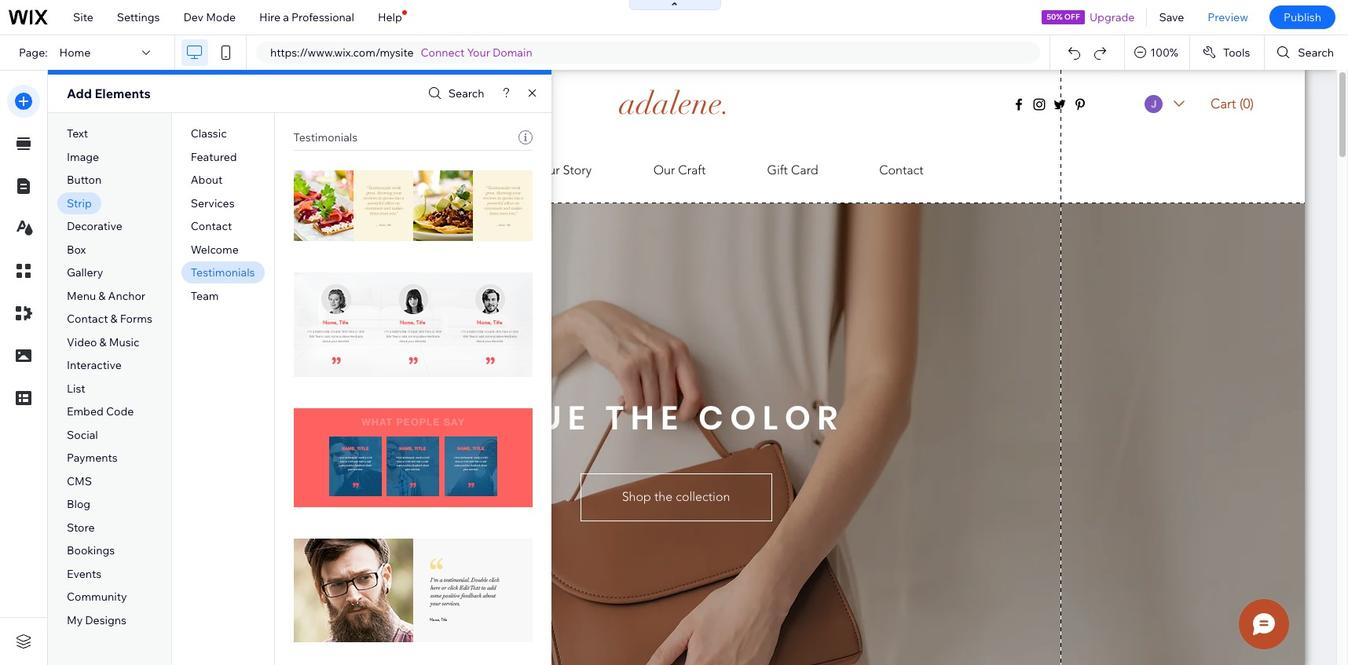 Task type: describe. For each thing, give the bounding box(es) containing it.
classic
[[191, 127, 227, 141]]

elements
[[95, 86, 151, 101]]

help
[[378, 10, 402, 24]]

store
[[67, 521, 95, 535]]

1 horizontal spatial search button
[[1266, 35, 1349, 70]]

community
[[67, 591, 127, 605]]

hire a professional
[[259, 10, 354, 24]]

team
[[191, 289, 219, 303]]

add elements
[[67, 86, 151, 101]]

hire
[[259, 10, 281, 24]]

video & music
[[67, 335, 140, 350]]

menu
[[67, 289, 96, 303]]

interactive
[[67, 359, 122, 373]]

publish
[[1284, 10, 1322, 24]]

50% off
[[1047, 12, 1081, 22]]

text
[[67, 127, 88, 141]]

list
[[67, 382, 85, 396]]

services
[[191, 196, 235, 210]]

0 vertical spatial testimonials
[[294, 130, 358, 144]]

gallery
[[67, 266, 103, 280]]

contact for contact
[[191, 219, 232, 234]]

featured
[[191, 150, 237, 164]]

tools
[[1224, 46, 1251, 60]]

domain
[[493, 46, 533, 60]]

add
[[67, 86, 92, 101]]

decorative
[[67, 219, 123, 234]]

designs
[[85, 614, 126, 628]]

embed code
[[67, 405, 134, 419]]

100% button
[[1126, 35, 1190, 70]]

social
[[67, 428, 98, 442]]

blog
[[67, 498, 91, 512]]

settings
[[117, 10, 160, 24]]

payments
[[67, 451, 118, 466]]

https://www.wix.com/mysite
[[270, 46, 414, 60]]

music
[[109, 335, 140, 350]]

about
[[191, 173, 223, 187]]

0 horizontal spatial testimonials
[[191, 266, 255, 280]]

welcome
[[191, 243, 239, 257]]

code
[[106, 405, 134, 419]]

contact for contact & forms
[[67, 312, 108, 326]]

connect
[[421, 46, 465, 60]]

a
[[283, 10, 289, 24]]

upgrade
[[1090, 10, 1135, 24]]

forms
[[120, 312, 152, 326]]

mode
[[206, 10, 236, 24]]



Task type: vqa. For each thing, say whether or not it's contained in the screenshot.
Quick Edit
no



Task type: locate. For each thing, give the bounding box(es) containing it.
strip
[[67, 196, 92, 210]]

anchor
[[108, 289, 145, 303]]

search button
[[1266, 35, 1349, 70], [424, 82, 485, 105]]

1 vertical spatial &
[[111, 312, 118, 326]]

bookings
[[67, 544, 115, 558]]

& left forms
[[111, 312, 118, 326]]

preview
[[1208, 10, 1249, 24]]

box
[[67, 243, 86, 257]]

embed
[[67, 405, 104, 419]]

0 vertical spatial &
[[99, 289, 106, 303]]

0 horizontal spatial contact
[[67, 312, 108, 326]]

1 horizontal spatial testimonials
[[294, 130, 358, 144]]

video
[[67, 335, 97, 350]]

search down your
[[449, 86, 485, 101]]

menu & anchor
[[67, 289, 145, 303]]

search button down connect
[[424, 82, 485, 105]]

my designs
[[67, 614, 126, 628]]

1 vertical spatial testimonials
[[191, 266, 255, 280]]

1 vertical spatial contact
[[67, 312, 108, 326]]

100%
[[1151, 46, 1179, 60]]

events
[[67, 567, 102, 582]]

button
[[67, 173, 102, 187]]

contact
[[191, 219, 232, 234], [67, 312, 108, 326]]

1 vertical spatial search
[[449, 86, 485, 101]]

0 vertical spatial search
[[1299, 46, 1335, 60]]

publish button
[[1270, 6, 1336, 29]]

contact up video at left
[[67, 312, 108, 326]]

0 horizontal spatial search button
[[424, 82, 485, 105]]

your
[[467, 46, 490, 60]]

1 horizontal spatial search
[[1299, 46, 1335, 60]]

search
[[1299, 46, 1335, 60], [449, 86, 485, 101]]

search down publish
[[1299, 46, 1335, 60]]

save
[[1160, 10, 1185, 24]]

0 horizontal spatial search
[[449, 86, 485, 101]]

& for video
[[99, 335, 107, 350]]

0 vertical spatial search button
[[1266, 35, 1349, 70]]

0 vertical spatial contact
[[191, 219, 232, 234]]

my
[[67, 614, 83, 628]]

https://www.wix.com/mysite connect your domain
[[270, 46, 533, 60]]

dev
[[183, 10, 204, 24]]

off
[[1065, 12, 1081, 22]]

50%
[[1047, 12, 1063, 22]]

tools button
[[1191, 35, 1265, 70]]

preview button
[[1197, 0, 1261, 35]]

image
[[67, 150, 99, 164]]

home
[[59, 46, 91, 60]]

testimonials
[[294, 130, 358, 144], [191, 266, 255, 280]]

site
[[73, 10, 93, 24]]

dev mode
[[183, 10, 236, 24]]

save button
[[1148, 0, 1197, 35]]

search button down publish button
[[1266, 35, 1349, 70]]

contact & forms
[[67, 312, 152, 326]]

cms
[[67, 475, 92, 489]]

& right menu
[[99, 289, 106, 303]]

& for contact
[[111, 312, 118, 326]]

2 vertical spatial &
[[99, 335, 107, 350]]

& for menu
[[99, 289, 106, 303]]

contact down services
[[191, 219, 232, 234]]

professional
[[292, 10, 354, 24]]

1 vertical spatial search button
[[424, 82, 485, 105]]

&
[[99, 289, 106, 303], [111, 312, 118, 326], [99, 335, 107, 350]]

& right video at left
[[99, 335, 107, 350]]

1 horizontal spatial contact
[[191, 219, 232, 234]]



